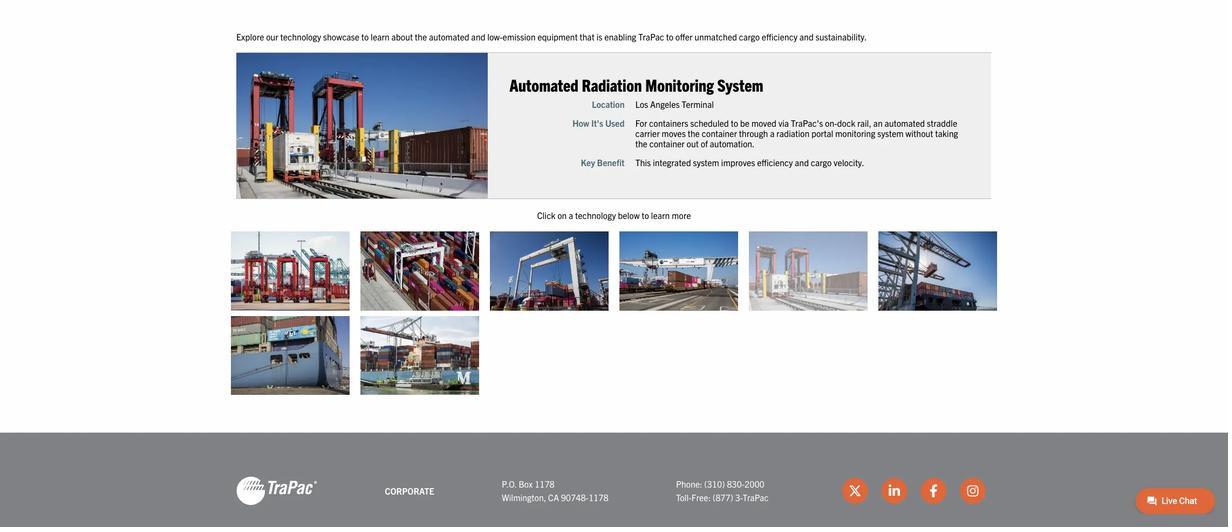 Task type: vqa. For each thing, say whether or not it's contained in the screenshot.
2nd Google Image
no



Task type: locate. For each thing, give the bounding box(es) containing it.
0 horizontal spatial cargo
[[739, 31, 760, 42]]

toll-
[[676, 492, 692, 503]]

0 horizontal spatial trapac
[[638, 31, 664, 42]]

system right rail,
[[878, 128, 904, 139]]

0 horizontal spatial container
[[650, 138, 685, 149]]

los angeles terminal
[[636, 98, 714, 109]]

1 horizontal spatial trapac los angeles automated radiation scanning image
[[749, 232, 868, 311]]

a right on
[[569, 210, 573, 221]]

footer containing p.o. box 1178
[[0, 433, 1228, 527]]

container up integrated
[[650, 138, 685, 149]]

monitoring
[[646, 74, 714, 95]]

a left via
[[771, 128, 775, 139]]

monitoring
[[836, 128, 876, 139]]

this
[[636, 157, 651, 168]]

emission
[[503, 31, 536, 42]]

p.o. box 1178 wilmington, ca 90748-1178
[[502, 479, 609, 503]]

dock
[[838, 117, 856, 128]]

cargo left the velocity.
[[811, 157, 832, 168]]

without
[[906, 128, 934, 139]]

1 vertical spatial technology
[[575, 210, 616, 221]]

cargo right unmatched
[[739, 31, 760, 42]]

equipment
[[538, 31, 578, 42]]

the left of
[[688, 128, 700, 139]]

1 horizontal spatial cargo
[[811, 157, 832, 168]]

to
[[361, 31, 369, 42], [666, 31, 674, 42], [731, 117, 739, 128], [642, 210, 649, 221]]

footer
[[0, 433, 1228, 527]]

technology
[[280, 31, 321, 42], [575, 210, 616, 221]]

0 vertical spatial a
[[771, 128, 775, 139]]

system down of
[[693, 157, 720, 168]]

0 horizontal spatial 1178
[[535, 479, 555, 489]]

0 vertical spatial 1178
[[535, 479, 555, 489]]

sustainability.
[[816, 31, 867, 42]]

1 vertical spatial trapac
[[743, 492, 769, 503]]

a
[[771, 128, 775, 139], [569, 210, 573, 221]]

phone:
[[676, 479, 703, 489]]

1 horizontal spatial trapac
[[743, 492, 769, 503]]

about
[[392, 31, 413, 42]]

trapac los angeles automated radiation scanning image
[[236, 53, 488, 198], [749, 232, 868, 311]]

trapac down 2000
[[743, 492, 769, 503]]

0 horizontal spatial system
[[693, 157, 720, 168]]

1 horizontal spatial 1178
[[589, 492, 609, 503]]

learn left the about
[[371, 31, 390, 42]]

how it's used
[[573, 117, 625, 128]]

to right below
[[642, 210, 649, 221]]

how
[[573, 117, 590, 128]]

enabling
[[605, 31, 636, 42]]

for
[[636, 117, 648, 128]]

90748-
[[561, 492, 589, 503]]

phone: (310) 830-2000 toll-free: (877) 3-trapac
[[676, 479, 769, 503]]

1 vertical spatial learn
[[651, 210, 670, 221]]

automated right an
[[885, 117, 925, 128]]

automated
[[429, 31, 469, 42], [885, 117, 925, 128]]

that
[[580, 31, 595, 42]]

1 vertical spatial efficiency
[[758, 157, 793, 168]]

corporate
[[385, 485, 434, 496]]

1 horizontal spatial a
[[771, 128, 775, 139]]

1 vertical spatial trapac los angeles automated radiation scanning image
[[749, 232, 868, 311]]

0 vertical spatial cargo
[[739, 31, 760, 42]]

1178 up ca
[[535, 479, 555, 489]]

0 vertical spatial technology
[[280, 31, 321, 42]]

learn
[[371, 31, 390, 42], [651, 210, 670, 221]]

automation.
[[710, 138, 755, 149]]

key benefit
[[581, 157, 625, 168]]

0 horizontal spatial automated
[[429, 31, 469, 42]]

trapac los angeles automated stacking crane image
[[361, 232, 479, 311]]

to left be
[[731, 117, 739, 128]]

1 vertical spatial cargo
[[811, 157, 832, 168]]

automated inside the for containers scheduled to be moved via trapac's on-dock rail, an automated straddle carrier moves the container through a radiation portal monitoring system without taking the container out of automation.
[[885, 117, 925, 128]]

container
[[702, 128, 737, 139], [650, 138, 685, 149]]

0 vertical spatial trapac los angeles automated radiation scanning image
[[236, 53, 488, 198]]

terminal
[[682, 98, 714, 109]]

container left be
[[702, 128, 737, 139]]

system
[[878, 128, 904, 139], [693, 157, 720, 168]]

box
[[519, 479, 533, 489]]

1178
[[535, 479, 555, 489], [589, 492, 609, 503]]

trapac los angeles automated straddle carrier image
[[231, 232, 350, 311]]

1178 right ca
[[589, 492, 609, 503]]

the
[[415, 31, 427, 42], [688, 128, 700, 139], [636, 138, 648, 149]]

1 horizontal spatial container
[[702, 128, 737, 139]]

system inside the for containers scheduled to be moved via trapac's on-dock rail, an automated straddle carrier moves the container through a radiation portal monitoring system without taking the container out of automation.
[[878, 128, 904, 139]]

the up this
[[636, 138, 648, 149]]

0 vertical spatial system
[[878, 128, 904, 139]]

location
[[592, 98, 625, 109]]

to inside the for containers scheduled to be moved via trapac's on-dock rail, an automated straddle carrier moves the container through a radiation portal monitoring system without taking the container out of automation.
[[731, 117, 739, 128]]

and down the for containers scheduled to be moved via trapac's on-dock rail, an automated straddle carrier moves the container through a radiation portal monitoring system without taking the container out of automation.
[[795, 157, 809, 168]]

improves
[[722, 157, 756, 168]]

0 horizontal spatial learn
[[371, 31, 390, 42]]

p.o.
[[502, 479, 517, 489]]

more
[[672, 210, 691, 221]]

and
[[471, 31, 485, 42], [800, 31, 814, 42], [795, 157, 809, 168]]

1 horizontal spatial technology
[[575, 210, 616, 221]]

scheduled
[[691, 117, 729, 128]]

0 vertical spatial trapac
[[638, 31, 664, 42]]

efficiency
[[762, 31, 798, 42], [758, 157, 793, 168]]

1 horizontal spatial system
[[878, 128, 904, 139]]

technology right the our
[[280, 31, 321, 42]]

showcase
[[323, 31, 360, 42]]

the right the about
[[415, 31, 427, 42]]

0 horizontal spatial technology
[[280, 31, 321, 42]]

learn left more
[[651, 210, 670, 221]]

taking
[[936, 128, 959, 139]]

technology left below
[[575, 210, 616, 221]]

0 horizontal spatial a
[[569, 210, 573, 221]]

trapac right the enabling
[[638, 31, 664, 42]]

cargo
[[739, 31, 760, 42], [811, 157, 832, 168]]

angeles
[[651, 98, 680, 109]]

automated radiation monitoring system main content
[[226, 30, 1228, 401]]

1 horizontal spatial automated
[[885, 117, 925, 128]]

be
[[741, 117, 750, 128]]

low-
[[487, 31, 503, 42]]

on-
[[826, 117, 838, 128]]

key
[[581, 157, 595, 168]]

trapac
[[638, 31, 664, 42], [743, 492, 769, 503]]

1 vertical spatial automated
[[885, 117, 925, 128]]

automated left low-
[[429, 31, 469, 42]]

is
[[597, 31, 603, 42]]

via
[[779, 117, 789, 128]]



Task type: describe. For each thing, give the bounding box(es) containing it.
trapac's
[[791, 117, 824, 128]]

1 vertical spatial a
[[569, 210, 573, 221]]

(310)
[[704, 479, 725, 489]]

1 horizontal spatial the
[[636, 138, 648, 149]]

3-
[[736, 492, 743, 503]]

1 vertical spatial 1178
[[589, 492, 609, 503]]

0 horizontal spatial the
[[415, 31, 427, 42]]

los
[[636, 98, 649, 109]]

automated
[[510, 74, 579, 95]]

radiation
[[582, 74, 642, 95]]

830-
[[727, 479, 745, 489]]

used
[[606, 117, 625, 128]]

2000
[[745, 479, 765, 489]]

wilmington,
[[502, 492, 546, 503]]

trapac inside phone: (310) 830-2000 toll-free: (877) 3-trapac
[[743, 492, 769, 503]]

straddle
[[927, 117, 958, 128]]

0 horizontal spatial trapac los angeles automated radiation scanning image
[[236, 53, 488, 198]]

and left sustainability.
[[800, 31, 814, 42]]

2 horizontal spatial the
[[688, 128, 700, 139]]

explore our technology showcase to learn about the automated and low-emission equipment that is enabling trapac to offer unmatched cargo efficiency and sustainability.
[[236, 31, 867, 42]]

for containers scheduled to be moved via trapac's on-dock rail, an automated straddle carrier moves the container through a radiation portal monitoring system without taking the container out of automation.
[[636, 117, 959, 149]]

explore
[[236, 31, 264, 42]]

(877)
[[713, 492, 734, 503]]

moves
[[662, 128, 686, 139]]

portal
[[812, 128, 834, 139]]

radiation
[[777, 128, 810, 139]]

free:
[[692, 492, 711, 503]]

through
[[739, 128, 769, 139]]

and left low-
[[471, 31, 485, 42]]

it's
[[592, 117, 604, 128]]

carrier
[[636, 128, 660, 139]]

containers
[[650, 117, 689, 128]]

0 vertical spatial learn
[[371, 31, 390, 42]]

to right showcase
[[361, 31, 369, 42]]

click on a technology below to learn more
[[537, 210, 691, 221]]

velocity.
[[834, 157, 865, 168]]

system
[[718, 74, 764, 95]]

1 vertical spatial system
[[693, 157, 720, 168]]

click
[[537, 210, 556, 221]]

this integrated system improves efficiency and cargo velocity.
[[636, 157, 865, 168]]

unmatched
[[695, 31, 737, 42]]

our
[[266, 31, 278, 42]]

benefit
[[597, 157, 625, 168]]

to left offer
[[666, 31, 674, 42]]

moved
[[752, 117, 777, 128]]

trapac inside automated radiation monitoring system main content
[[638, 31, 664, 42]]

integrated
[[653, 157, 691, 168]]

offer
[[676, 31, 693, 42]]

corporate image
[[236, 476, 317, 506]]

1 horizontal spatial learn
[[651, 210, 670, 221]]

of
[[701, 138, 708, 149]]

on
[[558, 210, 567, 221]]

a inside the for containers scheduled to be moved via trapac's on-dock rail, an automated straddle carrier moves the container through a radiation portal monitoring system without taking the container out of automation.
[[771, 128, 775, 139]]

0 vertical spatial efficiency
[[762, 31, 798, 42]]

ca
[[548, 492, 559, 503]]

0 vertical spatial automated
[[429, 31, 469, 42]]

an
[[874, 117, 883, 128]]

below
[[618, 210, 640, 221]]

out
[[687, 138, 699, 149]]

rail,
[[858, 117, 872, 128]]

automated radiation monitoring system
[[510, 74, 764, 95]]



